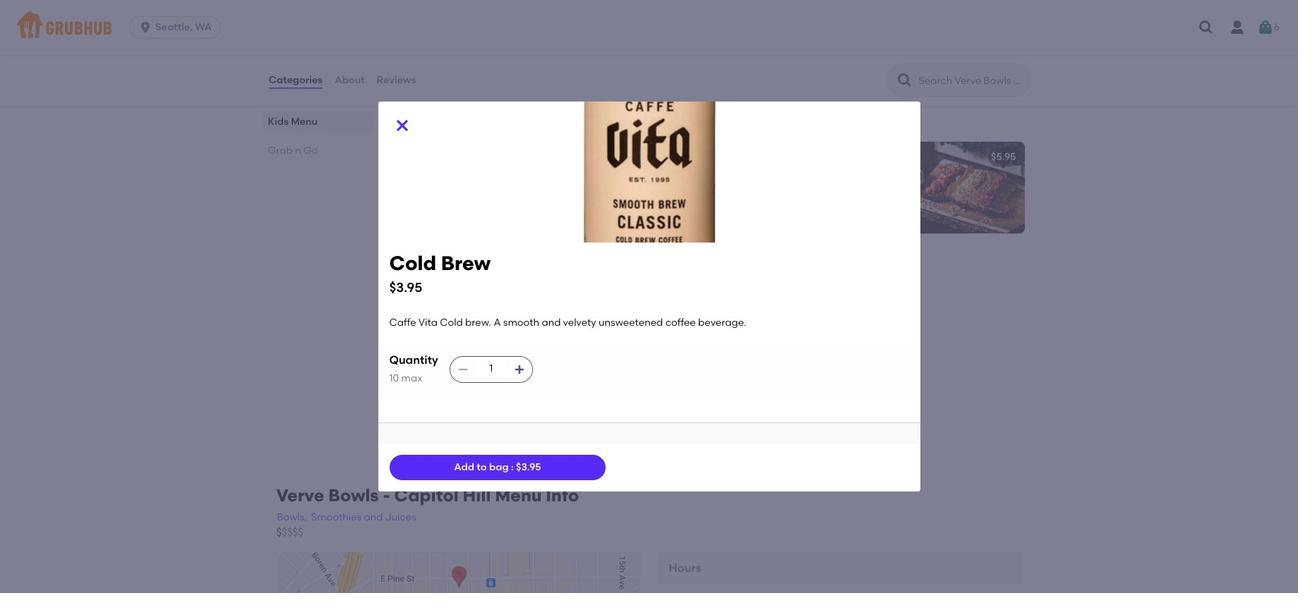 Task type: vqa. For each thing, say whether or not it's contained in the screenshot.
first Lemon from the top
no



Task type: locate. For each thing, give the bounding box(es) containing it.
brew. up input item quantity number field
[[488, 325, 514, 337]]

1 horizontal spatial velvety
[[563, 317, 596, 329]]

of
[[563, 171, 572, 183], [498, 199, 507, 211]]

velvety
[[563, 317, 596, 329], [412, 340, 445, 352]]

1 vertical spatial go
[[455, 263, 477, 281]]

0 horizontal spatial vita
[[419, 317, 438, 329]]

grab down seasonal
[[268, 145, 293, 157]]

1 horizontal spatial n
[[442, 263, 451, 281]]

and
[[445, 171, 464, 183], [558, 185, 577, 197], [542, 317, 561, 329], [564, 325, 584, 337], [364, 512, 383, 524]]

svg image
[[1198, 19, 1215, 36], [1258, 19, 1275, 36], [138, 20, 153, 35], [457, 364, 469, 375], [514, 364, 525, 375]]

seasonal
[[268, 87, 312, 99]]

categories button
[[268, 55, 324, 106]]

1 vertical spatial grab
[[401, 263, 439, 281]]

menu down seasonal smoothies
[[291, 116, 318, 128]]

0 horizontal spatial go
[[304, 145, 318, 157]]

kid's smoothie image
[[603, 142, 709, 233]]

0 vertical spatial coffee
[[666, 317, 696, 329]]

2 horizontal spatial $3.95
[[675, 305, 700, 317]]

reviews
[[377, 74, 416, 86]]

1 horizontal spatial of
[[563, 171, 572, 183]]

0 vertical spatial $3.95
[[389, 279, 422, 296]]

6 button
[[1258, 15, 1280, 40]]

-
[[383, 486, 390, 506]]

0 horizontal spatial $3.95
[[389, 279, 422, 296]]

almond
[[494, 185, 531, 197]]

brew down the a
[[441, 251, 491, 275]]

0 horizontal spatial a
[[412, 171, 419, 183]]

n
[[295, 145, 301, 157], [442, 263, 451, 281]]

1 horizontal spatial go
[[455, 263, 477, 281]]

brew. right cold brew in the bottom of the page
[[465, 317, 491, 329]]

verve bowls - capitol hill menu info bowls, smoothies and juices $$$$$
[[276, 486, 579, 540]]

1 vertical spatial brew
[[438, 305, 462, 317]]

$5.95
[[991, 151, 1016, 163]]

caffe down cold brew in the bottom of the page
[[412, 325, 439, 337]]

n up cold brew in the bottom of the page
[[442, 263, 451, 281]]

menu right svg icon at the top of page
[[437, 108, 478, 126]]

kids down seasonal
[[268, 116, 289, 128]]

easy-
[[466, 171, 493, 183]]

1 horizontal spatial unsweetened
[[599, 317, 663, 329]]

0 horizontal spatial n
[[295, 145, 301, 157]]

brew inside cold brew $3.95
[[441, 251, 491, 275]]

0 horizontal spatial kids menu
[[268, 116, 318, 128]]

smoothies down the bowls
[[311, 512, 362, 524]]

smoothies and juices button
[[311, 510, 417, 526]]

1 vertical spatial unsweetened
[[448, 340, 512, 352]]

caffe up quantity
[[389, 317, 416, 329]]

reviews button
[[376, 55, 417, 106]]

menu
[[437, 108, 478, 126], [291, 116, 318, 128], [495, 486, 542, 506]]

brew down cold brew $3.95
[[438, 305, 462, 317]]

seattle, wa button
[[129, 16, 227, 39]]

1 horizontal spatial grab
[[401, 263, 439, 281]]

kids
[[401, 108, 433, 126], [268, 116, 289, 128]]

0 vertical spatial unsweetened
[[599, 317, 663, 329]]

vita up quantity
[[419, 317, 438, 329]]

a
[[412, 171, 419, 183], [494, 317, 501, 329], [516, 325, 524, 337]]

caffe vita cold brew. a smooth and velvety unsweetened coffee beverage.
[[389, 317, 747, 329], [412, 325, 584, 366]]

0 horizontal spatial coffee
[[514, 340, 545, 352]]

n down seasonal
[[295, 145, 301, 157]]

$3.95
[[389, 279, 422, 296], [675, 305, 700, 317], [516, 462, 541, 474]]

cold brew $3.95
[[389, 251, 491, 296]]

main navigation navigation
[[0, 0, 1299, 55]]

1 horizontal spatial coffee
[[666, 317, 696, 329]]

a light and easy-to-drink blend of our house-made almond milk, and any 2 frozen fruits of your choice. served in a 16oz. cup
[[412, 171, 577, 226]]

1 horizontal spatial kids menu
[[401, 108, 478, 126]]

smoothies
[[268, 58, 318, 70], [314, 87, 365, 99], [311, 512, 362, 524]]

0 horizontal spatial kids
[[268, 116, 289, 128]]

cold
[[389, 251, 436, 275], [412, 305, 435, 317], [440, 317, 463, 329], [463, 325, 486, 337]]

2 vertical spatial $3.95
[[516, 462, 541, 474]]

light
[[422, 171, 442, 183]]

0 vertical spatial grab
[[268, 145, 293, 157]]

kids menu down seasonal
[[268, 116, 318, 128]]

our
[[412, 185, 428, 197]]

1 vertical spatial of
[[498, 199, 507, 211]]

grab
[[268, 145, 293, 157], [401, 263, 439, 281]]

wa
[[195, 21, 212, 33]]

1 vertical spatial grab n go
[[401, 263, 477, 281]]

1 vertical spatial beverage.
[[412, 354, 460, 366]]

smooth
[[503, 317, 540, 329], [526, 325, 562, 337]]

$3.95 inside cold brew $3.95
[[389, 279, 422, 296]]

beverage.
[[698, 317, 747, 329], [412, 354, 460, 366]]

to
[[477, 462, 487, 474]]

capitol
[[394, 486, 459, 506]]

grab n go
[[268, 145, 318, 157], [401, 263, 477, 281]]

in
[[447, 214, 456, 226]]

go down seasonal smoothies
[[304, 145, 318, 157]]

grab n go down seasonal
[[268, 145, 318, 157]]

seattle, wa
[[155, 21, 212, 33]]

1 vertical spatial smoothies
[[314, 87, 365, 99]]

0 horizontal spatial velvety
[[412, 340, 445, 352]]

go
[[304, 145, 318, 157], [455, 263, 477, 281]]

0 vertical spatial of
[[563, 171, 572, 183]]

smoothies down about
[[314, 87, 365, 99]]

0 vertical spatial grab n go
[[268, 145, 318, 157]]

2 vertical spatial smoothies
[[311, 512, 362, 524]]

vita
[[419, 317, 438, 329], [441, 325, 460, 337]]

kids menu down reviews button
[[401, 108, 478, 126]]

2 horizontal spatial menu
[[495, 486, 542, 506]]

caffe
[[389, 317, 416, 329], [412, 325, 439, 337]]

seattle,
[[155, 21, 193, 33]]

menu down :
[[495, 486, 542, 506]]

1 vertical spatial $3.95
[[675, 305, 700, 317]]

kids down reviews button
[[401, 108, 433, 126]]

search icon image
[[896, 72, 913, 89]]

0 vertical spatial beverage.
[[698, 317, 747, 329]]

0 vertical spatial velvety
[[563, 317, 596, 329]]

smoothies down signature
[[268, 58, 318, 70]]

coffee
[[666, 317, 696, 329], [514, 340, 545, 352]]

0 horizontal spatial grab n go
[[268, 145, 318, 157]]

quantity
[[389, 354, 438, 367]]

0 vertical spatial smoothies
[[268, 58, 318, 70]]

bowls,
[[277, 512, 307, 524]]

vita down cold brew in the bottom of the page
[[441, 325, 460, 337]]

quantity 10 max
[[389, 354, 438, 385]]

:
[[511, 462, 514, 474]]

juices
[[385, 512, 417, 524]]

of up cup
[[498, 199, 507, 211]]

brew.
[[465, 317, 491, 329], [488, 325, 514, 337]]

hours
[[669, 562, 702, 575]]

6
[[1275, 21, 1280, 33]]

1 vertical spatial velvety
[[412, 340, 445, 352]]

go up cold brew in the bottom of the page
[[455, 263, 477, 281]]

1 horizontal spatial vita
[[441, 325, 460, 337]]

grab n go up cold brew in the bottom of the page
[[401, 263, 477, 281]]

kids menu
[[401, 108, 478, 126], [268, 116, 318, 128]]

svg image inside seattle, wa button
[[138, 20, 153, 35]]

grab up cold brew in the bottom of the page
[[401, 263, 439, 281]]

0 vertical spatial brew
[[441, 251, 491, 275]]

of right blend at top left
[[563, 171, 572, 183]]

unsweetened
[[599, 317, 663, 329], [448, 340, 512, 352]]

signature smoothies
[[268, 43, 318, 70]]

brew
[[441, 251, 491, 275], [438, 305, 462, 317]]

a
[[458, 214, 465, 226]]

cup
[[492, 214, 510, 226]]

add to bag : $3.95
[[454, 462, 541, 474]]



Task type: describe. For each thing, give the bounding box(es) containing it.
$7.95
[[674, 151, 697, 163]]

hill
[[463, 486, 491, 506]]

$$$$$
[[276, 527, 304, 540]]

1 horizontal spatial a
[[494, 317, 501, 329]]

verve
[[276, 486, 324, 506]]

bag
[[489, 462, 509, 474]]

about button
[[334, 55, 365, 106]]

0 horizontal spatial menu
[[291, 116, 318, 128]]

milk,
[[533, 185, 555, 197]]

0 horizontal spatial grab
[[268, 145, 293, 157]]

chagaccino smoothie image
[[603, 0, 709, 80]]

kid's toast image
[[919, 142, 1025, 233]]

smoothies for seasonal
[[314, 87, 365, 99]]

1 vertical spatial n
[[442, 263, 451, 281]]

brew for cold brew $3.95
[[441, 251, 491, 275]]

about
[[335, 74, 365, 86]]

info
[[546, 486, 579, 506]]

0 horizontal spatial of
[[498, 199, 507, 211]]

your
[[510, 199, 530, 211]]

bowls
[[328, 486, 379, 506]]

1 horizontal spatial $3.95
[[516, 462, 541, 474]]

Input item quantity number field
[[476, 357, 507, 382]]

any
[[412, 199, 430, 211]]

blend
[[533, 171, 560, 183]]

made
[[463, 185, 492, 197]]

categories
[[269, 74, 323, 86]]

max
[[401, 373, 422, 385]]

smoothies inside verve bowls - capitol hill menu info bowls, smoothies and juices $$$$$
[[311, 512, 362, 524]]

1 vertical spatial coffee
[[514, 340, 545, 352]]

+
[[697, 151, 703, 163]]

served
[[412, 214, 445, 226]]

fruits
[[472, 199, 495, 211]]

1 horizontal spatial beverage.
[[698, 317, 747, 329]]

0 horizontal spatial beverage.
[[412, 354, 460, 366]]

brew for cold brew
[[438, 305, 462, 317]]

house-
[[430, 185, 463, 197]]

$7.95 +
[[674, 151, 703, 163]]

16oz.
[[467, 214, 490, 226]]

svg image inside '6' button
[[1258, 19, 1275, 36]]

Search Verve Bowls - Capitol Hill search field
[[918, 74, 1026, 88]]

0 vertical spatial go
[[304, 145, 318, 157]]

signature
[[268, 43, 314, 55]]

add
[[454, 462, 475, 474]]

and inside verve bowls - capitol hill menu info bowls, smoothies and juices $$$$$
[[364, 512, 383, 524]]

a inside a light and easy-to-drink blend of our house-made almond milk, and any 2 frozen fruits of your choice. served in a 16oz. cup
[[412, 171, 419, 183]]

choice.
[[533, 199, 568, 211]]

$5.95 button
[[720, 142, 1025, 233]]

frozen
[[440, 199, 469, 211]]

seasonal smoothies
[[268, 87, 365, 99]]

10
[[389, 373, 399, 385]]

drink
[[507, 171, 530, 183]]

cold brew image
[[603, 296, 709, 388]]

smoothies for signature
[[268, 58, 318, 70]]

2
[[432, 199, 438, 211]]

menu inside verve bowls - capitol hill menu info bowls, smoothies and juices $$$$$
[[495, 486, 542, 506]]

0 vertical spatial n
[[295, 145, 301, 157]]

svg image
[[394, 117, 411, 134]]

0 horizontal spatial unsweetened
[[448, 340, 512, 352]]

1 horizontal spatial menu
[[437, 108, 478, 126]]

1 horizontal spatial kids
[[401, 108, 433, 126]]

to-
[[493, 171, 507, 183]]

cold inside cold brew $3.95
[[389, 251, 436, 275]]

cold brew
[[412, 305, 462, 317]]

2 horizontal spatial a
[[516, 325, 524, 337]]

bowls, button
[[276, 510, 308, 526]]

1 horizontal spatial grab n go
[[401, 263, 477, 281]]



